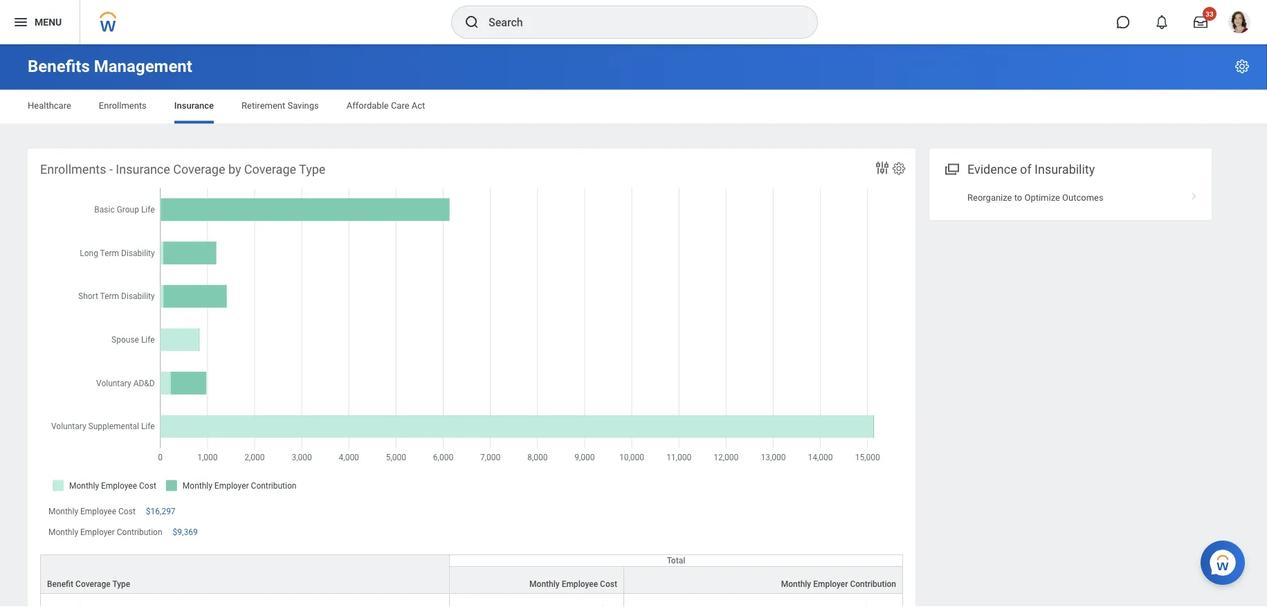 Task type: locate. For each thing, give the bounding box(es) containing it.
1 vertical spatial employee
[[562, 579, 598, 589]]

type
[[299, 162, 326, 177], [112, 579, 130, 589]]

1 vertical spatial contribution
[[851, 579, 897, 589]]

1 horizontal spatial cost
[[600, 579, 618, 589]]

0 vertical spatial monthly employer contribution
[[48, 527, 162, 537]]

0 vertical spatial employer
[[80, 527, 115, 537]]

0 horizontal spatial coverage
[[76, 579, 111, 589]]

menu
[[35, 16, 62, 28]]

1 row from the top
[[40, 555, 904, 594]]

0 vertical spatial insurance
[[174, 100, 214, 111]]

reorganize to optimize outcomes link
[[930, 183, 1212, 212]]

optimize
[[1025, 192, 1061, 203]]

enrollments
[[99, 100, 147, 111], [40, 162, 106, 177]]

notifications large image
[[1156, 15, 1169, 29]]

type inside popup button
[[112, 579, 130, 589]]

total button
[[450, 555, 903, 566]]

row
[[40, 555, 904, 594], [40, 566, 904, 594], [40, 594, 904, 607]]

enrollments - insurance coverage by coverage type element
[[28, 149, 916, 607]]

care
[[391, 100, 410, 111]]

coverage inside popup button
[[76, 579, 111, 589]]

1 vertical spatial employer
[[814, 579, 848, 589]]

insurance
[[174, 100, 214, 111], [116, 162, 170, 177]]

monthly employee cost button
[[450, 567, 624, 593]]

type down savings
[[299, 162, 326, 177]]

0 vertical spatial enrollments
[[99, 100, 147, 111]]

enrollments left -
[[40, 162, 106, 177]]

0 vertical spatial employee
[[80, 507, 116, 516]]

tab list
[[14, 90, 1254, 124]]

row containing monthly employee cost
[[40, 566, 904, 594]]

1 vertical spatial cost
[[600, 579, 618, 589]]

monthly employee cost left $16,297 on the left bottom of page
[[48, 507, 136, 516]]

1 vertical spatial enrollments
[[40, 162, 106, 177]]

monthly
[[48, 507, 78, 516], [48, 527, 78, 537], [530, 579, 560, 589], [781, 579, 812, 589]]

savings
[[288, 100, 319, 111]]

enrollments down 'benefits management'
[[99, 100, 147, 111]]

1 horizontal spatial employer
[[814, 579, 848, 589]]

1 horizontal spatial monthly employee cost
[[530, 579, 618, 589]]

employee up monthly employee cost image
[[562, 579, 598, 589]]

act
[[412, 100, 425, 111]]

2 row from the top
[[40, 566, 904, 594]]

chevron right image
[[1186, 187, 1204, 201]]

monthly employee cost
[[48, 507, 136, 516], [530, 579, 618, 589]]

0 horizontal spatial cost
[[118, 507, 136, 516]]

search image
[[464, 14, 481, 30]]

monthly employer contribution
[[48, 527, 162, 537], [781, 579, 897, 589]]

monthly employer contribution inside monthly employer contribution popup button
[[781, 579, 897, 589]]

employer
[[80, 527, 115, 537], [814, 579, 848, 589]]

0 vertical spatial cost
[[118, 507, 136, 516]]

insurability
[[1035, 162, 1096, 177]]

type right benefit
[[112, 579, 130, 589]]

cost
[[118, 507, 136, 516], [600, 579, 618, 589]]

$9,369
[[173, 527, 198, 537]]

insurance right -
[[116, 162, 170, 177]]

insurance down the 'management'
[[174, 100, 214, 111]]

benefits management main content
[[0, 44, 1268, 607]]

reorganize
[[968, 192, 1013, 203]]

0 vertical spatial monthly employee cost
[[48, 507, 136, 516]]

1 horizontal spatial monthly employer contribution
[[781, 579, 897, 589]]

affordable care act
[[347, 100, 425, 111]]

tab list containing healthcare
[[14, 90, 1254, 124]]

0 horizontal spatial insurance
[[116, 162, 170, 177]]

1 vertical spatial type
[[112, 579, 130, 589]]

1 horizontal spatial employee
[[562, 579, 598, 589]]

employee
[[80, 507, 116, 516], [562, 579, 598, 589]]

1 vertical spatial insurance
[[116, 162, 170, 177]]

1 horizontal spatial contribution
[[851, 579, 897, 589]]

0 vertical spatial contribution
[[117, 527, 162, 537]]

0 horizontal spatial type
[[112, 579, 130, 589]]

total
[[667, 556, 686, 566]]

coverage
[[173, 162, 225, 177], [244, 162, 296, 177], [76, 579, 111, 589]]

1 horizontal spatial type
[[299, 162, 326, 177]]

1 vertical spatial monthly employer contribution
[[781, 579, 897, 589]]

employee left $16,297 on the left bottom of page
[[80, 507, 116, 516]]

coverage right the by
[[244, 162, 296, 177]]

1 vertical spatial monthly employee cost
[[530, 579, 618, 589]]

evidence of insurability
[[968, 162, 1096, 177]]

benefit
[[47, 579, 73, 589]]

coverage right benefit
[[76, 579, 111, 589]]

0 vertical spatial type
[[299, 162, 326, 177]]

contribution
[[117, 527, 162, 537], [851, 579, 897, 589]]

3 row from the top
[[40, 594, 904, 607]]

monthly employee cost up monthly employee cost image
[[530, 579, 618, 589]]

row containing total
[[40, 555, 904, 594]]

monthly employee cost inside popup button
[[530, 579, 618, 589]]

0 horizontal spatial employer
[[80, 527, 115, 537]]

monthly employee cost image
[[456, 605, 618, 607]]

configure and view chart data image
[[875, 160, 891, 176]]

to
[[1015, 192, 1023, 203]]

benefit coverage type
[[47, 579, 130, 589]]

coverage left the by
[[173, 162, 225, 177]]



Task type: describe. For each thing, give the bounding box(es) containing it.
-
[[109, 162, 113, 177]]

enrollments - insurance coverage by coverage type
[[40, 162, 326, 177]]

profile logan mcneil image
[[1229, 11, 1251, 36]]

reorganize to optimize outcomes
[[968, 192, 1104, 203]]

0 horizontal spatial employee
[[80, 507, 116, 516]]

0 horizontal spatial contribution
[[117, 527, 162, 537]]

Search Workday  search field
[[489, 7, 789, 37]]

management
[[94, 56, 192, 76]]

employee inside popup button
[[562, 579, 598, 589]]

monthly employer contribution button
[[624, 567, 903, 593]]

benefit coverage type button
[[41, 555, 449, 593]]

benefits management
[[28, 56, 192, 76]]

healthcare
[[28, 100, 71, 111]]

menu banner
[[0, 0, 1268, 44]]

$16,297
[[146, 507, 176, 516]]

employer inside popup button
[[814, 579, 848, 589]]

configure this page image
[[1235, 58, 1251, 75]]

33 button
[[1186, 7, 1217, 37]]

cost inside popup button
[[600, 579, 618, 589]]

$16,297 button
[[146, 506, 178, 517]]

justify image
[[12, 14, 29, 30]]

1 horizontal spatial insurance
[[174, 100, 214, 111]]

menu button
[[0, 0, 80, 44]]

enrollments for enrollments
[[99, 100, 147, 111]]

33
[[1206, 10, 1214, 18]]

inbox large image
[[1194, 15, 1208, 29]]

benefits
[[28, 56, 90, 76]]

monthly inside popup button
[[530, 579, 560, 589]]

1 horizontal spatial coverage
[[173, 162, 225, 177]]

contribution inside popup button
[[851, 579, 897, 589]]

monthly inside popup button
[[781, 579, 812, 589]]

by
[[228, 162, 241, 177]]

configure enrollments - insurance coverage by coverage type image
[[892, 161, 907, 176]]

affordable
[[347, 100, 389, 111]]

enrollments for enrollments - insurance coverage by coverage type
[[40, 162, 106, 177]]

retirement savings
[[242, 100, 319, 111]]

$9,369 button
[[173, 527, 200, 538]]

tab list inside the benefits management main content
[[14, 90, 1254, 124]]

2 horizontal spatial coverage
[[244, 162, 296, 177]]

menu group image
[[942, 159, 961, 178]]

evidence
[[968, 162, 1018, 177]]

0 horizontal spatial monthly employer contribution
[[48, 527, 162, 537]]

outcomes
[[1063, 192, 1104, 203]]

of
[[1021, 162, 1032, 177]]

retirement
[[242, 100, 285, 111]]

0 horizontal spatial monthly employee cost
[[48, 507, 136, 516]]



Task type: vqa. For each thing, say whether or not it's contained in the screenshot.
the topmost Type
yes



